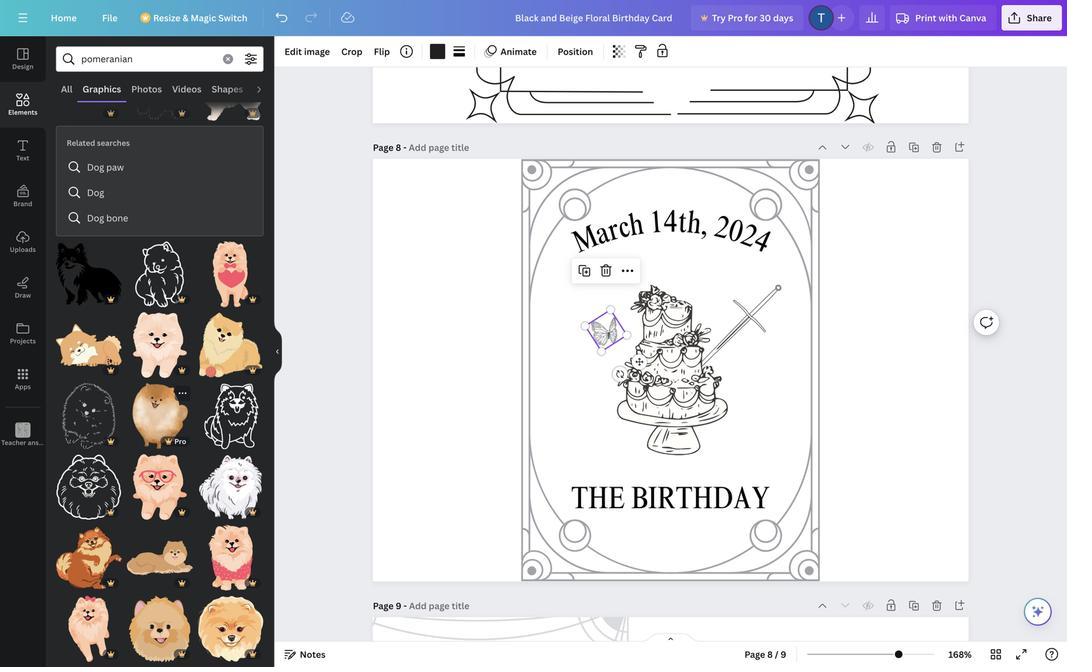 Task type: locate. For each thing, give the bounding box(es) containing it.
3 dog from the top
[[87, 212, 104, 224]]

for
[[745, 12, 758, 24]]

1 horizontal spatial 8
[[768, 648, 773, 661]]

videos
[[172, 83, 202, 95]]

draw
[[15, 291, 31, 300]]

9 right / at the right of page
[[781, 648, 787, 661]]

0 vertical spatial 9
[[396, 600, 402, 612]]

main menu bar
[[0, 0, 1068, 36]]

fluffy pomeranian illustration image
[[56, 525, 122, 591]]

page
[[373, 141, 394, 153], [373, 600, 394, 612], [745, 648, 766, 661]]

show pages image
[[641, 633, 702, 643]]

magic
[[191, 12, 216, 24]]

projects
[[10, 337, 36, 345]]

- for page 9 -
[[404, 600, 407, 612]]

animate
[[501, 45, 537, 58]]

dog bone
[[87, 212, 128, 224]]

design button
[[0, 36, 46, 82]]

related searches list
[[62, 154, 258, 231]]

photos button
[[126, 77, 167, 101]]

8 for -
[[396, 141, 401, 153]]

30
[[760, 12, 771, 24]]

1 vertical spatial 9
[[781, 648, 787, 661]]

dog paw button
[[62, 154, 258, 180]]

dog left bone
[[87, 212, 104, 224]]

elements
[[8, 108, 38, 117]]

page left page title text field
[[373, 600, 394, 612]]

0 vertical spatial dog
[[87, 161, 104, 173]]

1 horizontal spatial pro
[[728, 12, 743, 24]]

cute dog spitz with a ball image
[[198, 312, 264, 378]]

file
[[102, 12, 118, 24]]

page 8 / 9 button
[[740, 644, 792, 665]]

cute pomeranian lying down image
[[127, 525, 193, 591]]

pomeranian puppy dog in transparent background image
[[56, 55, 122, 121]]

168% button
[[940, 644, 981, 665]]

pro
[[728, 12, 743, 24], [175, 436, 186, 446]]

flip button
[[369, 41, 395, 62]]

9
[[396, 600, 402, 612], [781, 648, 787, 661]]

0 horizontal spatial pro
[[175, 436, 186, 446]]

page left / at the right of page
[[745, 648, 766, 661]]

0 horizontal spatial 9
[[396, 600, 402, 612]]

-
[[403, 141, 407, 153], [404, 600, 407, 612]]

#231f20 image
[[430, 44, 445, 59], [430, 44, 445, 59]]

print
[[916, 12, 937, 24]]

dog
[[87, 161, 104, 173], [87, 186, 104, 198], [87, 212, 104, 224]]

0 horizontal spatial 8
[[396, 141, 401, 153]]

audio button
[[248, 77, 284, 101]]

1 vertical spatial page
[[373, 600, 394, 612]]

graphics
[[83, 83, 121, 95]]

keys
[[52, 438, 66, 447]]

9 inside button
[[781, 648, 787, 661]]

0 vertical spatial 8
[[396, 141, 401, 153]]

1 dog from the top
[[87, 161, 104, 173]]

edit image button
[[280, 41, 335, 62]]

pomeranian dog cartoon image
[[127, 55, 193, 121]]

2 vertical spatial dog
[[87, 212, 104, 224]]

2 vertical spatial page
[[745, 648, 766, 661]]

1 vertical spatial 8
[[768, 648, 773, 661]]

0 vertical spatial page
[[373, 141, 394, 153]]

page for page 9
[[373, 600, 394, 612]]

page inside button
[[745, 648, 766, 661]]

pro group
[[127, 383, 193, 449]]

file button
[[92, 5, 128, 31]]

page 9 -
[[373, 600, 409, 612]]

resize
[[153, 12, 181, 24]]

2 dog from the top
[[87, 186, 104, 198]]

8 inside page 8 / 9 button
[[768, 648, 773, 661]]

1 vertical spatial dog
[[87, 186, 104, 198]]

page left page title text box
[[373, 141, 394, 153]]

pomeranian spitz dog image
[[198, 241, 264, 307], [127, 312, 193, 378], [127, 454, 193, 520], [198, 525, 264, 591], [56, 596, 122, 662]]

hide image
[[274, 321, 282, 382]]

flip
[[374, 45, 390, 58]]

8 left / at the right of page
[[768, 648, 773, 661]]

edit image
[[285, 45, 330, 58]]

dog for dog bone
[[87, 212, 104, 224]]

0 vertical spatial pro
[[728, 12, 743, 24]]

0 vertical spatial -
[[403, 141, 407, 153]]

teacher
[[1, 438, 26, 447]]

- left page title text box
[[403, 141, 407, 153]]

group
[[56, 55, 122, 121], [127, 55, 193, 121], [198, 55, 264, 121], [56, 234, 122, 307], [127, 234, 193, 307], [198, 234, 264, 307], [127, 305, 193, 378], [56, 312, 122, 378], [198, 312, 264, 378], [56, 376, 122, 449], [198, 376, 264, 449], [56, 447, 122, 520], [127, 447, 193, 520], [198, 447, 264, 520], [56, 518, 122, 591], [127, 518, 193, 591], [198, 518, 264, 591], [56, 589, 122, 662], [127, 589, 193, 662], [198, 589, 264, 662]]

1 vertical spatial pro
[[175, 436, 186, 446]]

- left page title text field
[[404, 600, 407, 612]]

side panel tab list
[[0, 36, 66, 458]]

apps
[[15, 383, 31, 391]]

9 left page title text field
[[396, 600, 402, 612]]

dog left 'paw'
[[87, 161, 104, 173]]

canva assistant image
[[1031, 604, 1046, 620]]

with
[[939, 12, 958, 24]]

related searches
[[67, 137, 130, 148]]

8 left page title text box
[[396, 141, 401, 153]]

1 horizontal spatial 9
[[781, 648, 787, 661]]

dog down 'dog paw'
[[87, 186, 104, 198]]

draw button
[[0, 265, 46, 311]]

pro inside pro "group"
[[175, 436, 186, 446]]

1 vertical spatial -
[[404, 600, 407, 612]]

try
[[712, 12, 726, 24]]

8
[[396, 141, 401, 153], [768, 648, 773, 661]]

simple silhouette of pomeranian spitz dog image
[[56, 241, 122, 307]]

dog paw
[[87, 161, 124, 173]]

edit
[[285, 45, 302, 58]]



Task type: vqa. For each thing, say whether or not it's contained in the screenshot.
File dropdown button
yes



Task type: describe. For each thing, give the bounding box(es) containing it.
dog for dog paw
[[87, 161, 104, 173]]

dog button
[[62, 180, 258, 205]]

Design title text field
[[505, 5, 686, 31]]

vector cute dog pomeranian image
[[198, 596, 264, 662]]

resize & magic switch button
[[133, 5, 258, 31]]

the
[[572, 486, 626, 517]]

all
[[61, 83, 72, 95]]

crop
[[341, 45, 363, 58]]

position button
[[553, 41, 598, 62]]

&
[[183, 12, 189, 24]]

try pro for 30 days button
[[691, 5, 804, 31]]

graphics button
[[78, 77, 126, 101]]

projects button
[[0, 311, 46, 356]]

fluffy watercolor pomeranian transparent png image
[[127, 383, 193, 449]]

home
[[51, 12, 77, 24]]

Search elements search field
[[81, 47, 215, 71]]

brand
[[13, 200, 32, 208]]

answer
[[28, 438, 50, 447]]

8 for /
[[768, 648, 773, 661]]

design
[[12, 62, 34, 71]]

dog bone button
[[62, 205, 258, 231]]

uploads button
[[0, 219, 46, 265]]

animate button
[[480, 41, 542, 62]]

videos button
[[167, 77, 207, 101]]

try pro for 30 days
[[712, 12, 794, 24]]

notes
[[300, 648, 326, 661]]

print with canva
[[916, 12, 987, 24]]

crop button
[[336, 41, 368, 62]]

- for page 8 -
[[403, 141, 407, 153]]

text button
[[0, 128, 46, 173]]

position
[[558, 45, 593, 58]]

pomeranian puppy illustration image
[[56, 312, 122, 378]]

the birthday
[[572, 486, 771, 517]]

print with canva button
[[890, 5, 997, 31]]

pomeranian german spitz image
[[198, 55, 264, 121]]

notes button
[[280, 644, 331, 665]]

apps button
[[0, 356, 46, 402]]

uploads
[[10, 245, 36, 254]]

;
[[22, 439, 24, 447]]

searches
[[97, 137, 130, 148]]

page for page 8
[[373, 141, 394, 153]]

share button
[[1002, 5, 1062, 31]]

page 8 -
[[373, 141, 409, 153]]

text
[[16, 154, 29, 162]]

Page title text field
[[409, 599, 471, 612]]

share
[[1027, 12, 1052, 24]]

photos
[[131, 83, 162, 95]]

pro inside try pro for 30 days 'button'
[[728, 12, 743, 24]]

168%
[[949, 648, 972, 661]]

days
[[773, 12, 794, 24]]

brand button
[[0, 173, 46, 219]]

birthday
[[631, 486, 771, 517]]

white pomeranian image
[[198, 454, 264, 520]]

/
[[775, 648, 779, 661]]

pomeranian dog head image
[[127, 596, 193, 662]]

bone
[[106, 212, 128, 224]]

image
[[304, 45, 330, 58]]

shapes button
[[207, 77, 248, 101]]

Page title text field
[[409, 141, 471, 154]]

page 8 / 9
[[745, 648, 787, 661]]

canva
[[960, 12, 987, 24]]

related
[[67, 137, 95, 148]]

all button
[[56, 77, 78, 101]]

teacher answer keys
[[1, 438, 66, 447]]

audio
[[253, 83, 279, 95]]

dog for dog
[[87, 186, 104, 198]]

elements button
[[0, 82, 46, 128]]

shapes
[[212, 83, 243, 95]]

resize & magic switch
[[153, 12, 248, 24]]

home link
[[41, 5, 87, 31]]

paw
[[106, 161, 124, 173]]

switch
[[218, 12, 248, 24]]



